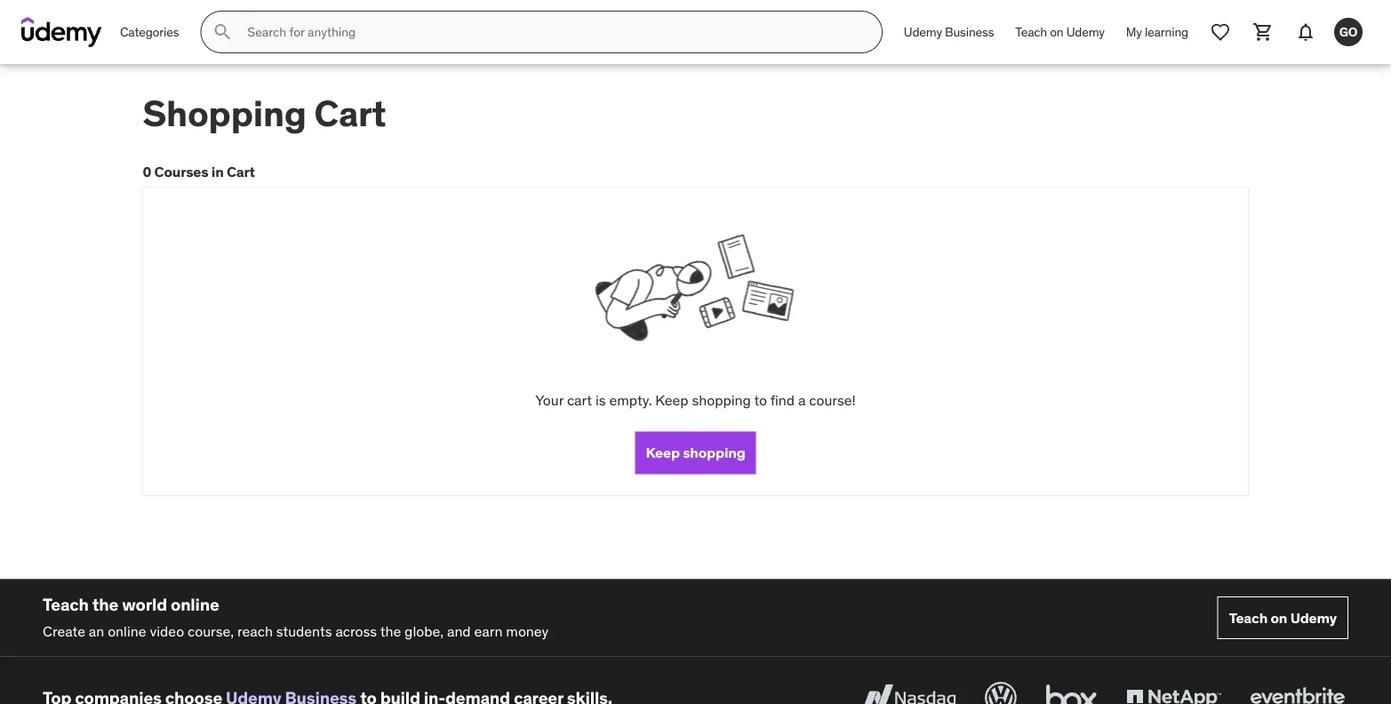 Task type: describe. For each thing, give the bounding box(es) containing it.
shopping
[[143, 91, 307, 136]]

to
[[754, 391, 767, 409]]

learning
[[1145, 24, 1189, 40]]

in
[[211, 163, 224, 181]]

teach inside teach the world online create an online video course, reach students across the globe, and earn money
[[43, 594, 89, 615]]

world
[[122, 594, 167, 615]]

your cart is empty. keep shopping to find a course!
[[536, 391, 856, 409]]

teach the world online create an online video course, reach students across the globe, and earn money
[[43, 594, 549, 641]]

my
[[1127, 24, 1142, 40]]

1 vertical spatial keep
[[646, 444, 680, 462]]

1 vertical spatial cart
[[227, 163, 255, 181]]

0 vertical spatial on
[[1050, 24, 1064, 40]]

2 horizontal spatial udemy
[[1291, 609, 1337, 627]]

udemy image
[[21, 17, 102, 47]]

submit search image
[[212, 21, 233, 43]]

teach for teach on udemy link to the bottom
[[1230, 609, 1268, 627]]

course!
[[809, 391, 856, 409]]

video
[[150, 622, 184, 641]]

create
[[43, 622, 85, 641]]

wishlist image
[[1210, 21, 1232, 43]]

teach for the topmost teach on udemy link
[[1016, 24, 1048, 40]]

earn
[[474, 622, 503, 641]]

globe,
[[405, 622, 444, 641]]

0 horizontal spatial udemy
[[904, 24, 943, 40]]

shopping inside keep shopping link
[[683, 444, 746, 462]]

your
[[536, 391, 564, 409]]

money
[[506, 622, 549, 641]]

1 horizontal spatial udemy
[[1067, 24, 1105, 40]]

cart
[[567, 391, 592, 409]]

1 horizontal spatial online
[[171, 594, 219, 615]]

netapp image
[[1123, 678, 1225, 704]]

1 vertical spatial teach on udemy
[[1230, 609, 1337, 627]]

courses
[[154, 163, 208, 181]]

find
[[771, 391, 795, 409]]

notifications image
[[1296, 21, 1317, 43]]

shopping cart
[[143, 91, 386, 136]]

empty.
[[609, 391, 652, 409]]

my learning
[[1127, 24, 1189, 40]]

course,
[[188, 622, 234, 641]]



Task type: locate. For each thing, give the bounding box(es) containing it.
online right an
[[108, 622, 146, 641]]

1 vertical spatial online
[[108, 622, 146, 641]]

keep down empty. at the bottom left
[[646, 444, 680, 462]]

1 vertical spatial the
[[380, 622, 401, 641]]

online up course, on the bottom left
[[171, 594, 219, 615]]

a
[[799, 391, 806, 409]]

reach
[[237, 622, 273, 641]]

cart
[[314, 91, 386, 136], [227, 163, 255, 181]]

0 vertical spatial the
[[92, 594, 118, 615]]

on up "eventbrite" image
[[1271, 609, 1288, 627]]

0 horizontal spatial the
[[92, 594, 118, 615]]

on left my
[[1050, 24, 1064, 40]]

shopping down your cart is empty. keep shopping to find a course!
[[683, 444, 746, 462]]

0 horizontal spatial teach
[[43, 594, 89, 615]]

shopping cart with 0 items image
[[1253, 21, 1274, 43]]

teach on udemy
[[1016, 24, 1105, 40], [1230, 609, 1337, 627]]

0 vertical spatial cart
[[314, 91, 386, 136]]

0 horizontal spatial online
[[108, 622, 146, 641]]

1 horizontal spatial teach on udemy
[[1230, 609, 1337, 627]]

0 horizontal spatial cart
[[227, 163, 255, 181]]

1 vertical spatial on
[[1271, 609, 1288, 627]]

on
[[1050, 24, 1064, 40], [1271, 609, 1288, 627]]

0 vertical spatial teach on udemy
[[1016, 24, 1105, 40]]

teach on udemy link left my
[[1005, 11, 1116, 53]]

the left globe,
[[380, 622, 401, 641]]

0 vertical spatial teach on udemy link
[[1005, 11, 1116, 53]]

shopping
[[692, 391, 751, 409], [683, 444, 746, 462]]

1 vertical spatial teach on udemy link
[[1218, 597, 1349, 640]]

1 horizontal spatial teach on udemy link
[[1218, 597, 1349, 640]]

categories button
[[109, 11, 190, 53]]

0 courses in cart
[[143, 163, 255, 181]]

an
[[89, 622, 104, 641]]

udemy up "eventbrite" image
[[1291, 609, 1337, 627]]

and
[[447, 622, 471, 641]]

nasdaq image
[[858, 678, 960, 704]]

the
[[92, 594, 118, 615], [380, 622, 401, 641]]

teach up "eventbrite" image
[[1230, 609, 1268, 627]]

categories
[[120, 24, 179, 40]]

1 horizontal spatial on
[[1271, 609, 1288, 627]]

box image
[[1042, 678, 1102, 704]]

across
[[336, 622, 377, 641]]

udemy left my
[[1067, 24, 1105, 40]]

1 horizontal spatial cart
[[314, 91, 386, 136]]

students
[[276, 622, 332, 641]]

teach
[[1016, 24, 1048, 40], [43, 594, 89, 615], [1230, 609, 1268, 627]]

eventbrite image
[[1247, 678, 1349, 704]]

1 horizontal spatial the
[[380, 622, 401, 641]]

is
[[596, 391, 606, 409]]

teach on udemy left my
[[1016, 24, 1105, 40]]

shopping left to
[[692, 391, 751, 409]]

teach up create
[[43, 594, 89, 615]]

2 horizontal spatial teach
[[1230, 609, 1268, 627]]

go link
[[1328, 11, 1370, 53]]

0 vertical spatial online
[[171, 594, 219, 615]]

go
[[1340, 24, 1358, 40]]

keep
[[656, 391, 689, 409], [646, 444, 680, 462]]

teach on udemy link
[[1005, 11, 1116, 53], [1218, 597, 1349, 640]]

online
[[171, 594, 219, 615], [108, 622, 146, 641]]

udemy
[[904, 24, 943, 40], [1067, 24, 1105, 40], [1291, 609, 1337, 627]]

keep shopping
[[646, 444, 746, 462]]

0
[[143, 163, 151, 181]]

0 horizontal spatial teach on udemy
[[1016, 24, 1105, 40]]

0 horizontal spatial teach on udemy link
[[1005, 11, 1116, 53]]

0 vertical spatial shopping
[[692, 391, 751, 409]]

keep shopping link
[[635, 432, 756, 475]]

udemy business link
[[894, 11, 1005, 53]]

Search for anything text field
[[244, 17, 861, 47]]

teach on udemy up "eventbrite" image
[[1230, 609, 1337, 627]]

teach on udemy link up "eventbrite" image
[[1218, 597, 1349, 640]]

udemy business
[[904, 24, 994, 40]]

business
[[945, 24, 994, 40]]

the up an
[[92, 594, 118, 615]]

1 vertical spatial shopping
[[683, 444, 746, 462]]

0 vertical spatial keep
[[656, 391, 689, 409]]

my learning link
[[1116, 11, 1200, 53]]

volkswagen image
[[982, 678, 1021, 704]]

teach right the business
[[1016, 24, 1048, 40]]

1 horizontal spatial teach
[[1016, 24, 1048, 40]]

0 horizontal spatial on
[[1050, 24, 1064, 40]]

keep right empty. at the bottom left
[[656, 391, 689, 409]]

udemy left the business
[[904, 24, 943, 40]]



Task type: vqa. For each thing, say whether or not it's contained in the screenshot.
leftmost 'on'
yes



